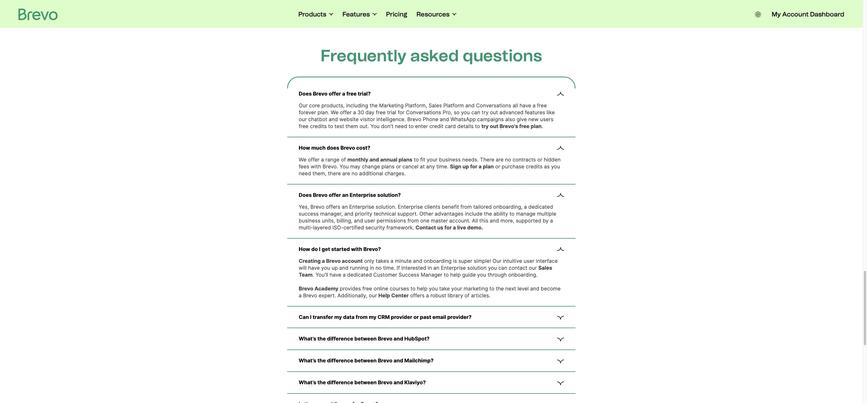 Task type: locate. For each thing, give the bounding box(es) containing it.
0 horizontal spatial sales
[[429, 103, 442, 109]]

0 horizontal spatial user
[[365, 218, 375, 224]]

a down 'get'
[[322, 258, 325, 264]]

brevo?
[[364, 247, 381, 253]]

are
[[496, 157, 504, 163], [343, 171, 350, 177]]

between down 'what's the difference between brevo and hubspot?'
[[355, 358, 377, 364]]

does up core
[[299, 91, 312, 97]]

the inside yes, brevo offers an enterprise solution. enterprise clients benefit from tailored onboarding, a dedicated success manager, and priority technical support. other advantages include the ability to manage multiple business units, billing, and user permissions from one master account. all this and more, supported by a multi-layered iso-certified security framework.
[[484, 211, 492, 217]]

between for hubspot?
[[355, 337, 377, 343]]

we down products,
[[331, 110, 339, 116]]

dedicated inside yes, brevo offers an enterprise solution. enterprise clients benefit from tailored onboarding, a dedicated success manager, and priority technical support. other advantages include the ability to manage multiple business units, billing, and user permissions from one master account. all this and more, supported by a multi-layered iso-certified security framework.
[[529, 204, 553, 210]]

level
[[518, 286, 529, 292]]

does brevo offer a free trial? button
[[299, 90, 564, 98]]

interested
[[402, 265, 426, 271]]

our
[[299, 117, 307, 123], [529, 265, 537, 271], [369, 293, 377, 299]]

3 between from the top
[[355, 380, 377, 386]]

data
[[343, 315, 355, 321]]

credits inside or purchase credits as you need them, there are no additional charges.
[[526, 164, 543, 170]]

ability
[[494, 211, 508, 217]]

1 vertical spatial from
[[408, 218, 419, 224]]

1 vertical spatial credits
[[526, 164, 543, 170]]

offer inside "our core products, including the marketing platform, sales platform and conversations all have a free forever plan. we offer a 30 day free trial for conversations pro, so you can try out advanced features like our chatbot and website visitor intelligence. brevo phone and whatsapp campaigns also give new users free credits to test them out.   you don't need to enter credit card details to"
[[340, 110, 352, 116]]

as
[[544, 164, 550, 170]]

of
[[341, 157, 346, 163], [465, 293, 470, 299]]

credits inside "our core products, including the marketing platform, sales platform and conversations all have a free forever plan. we offer a 30 day free trial for conversations pro, so you can try out advanced features like our chatbot and website visitor intelligence. brevo phone and whatsapp campaigns also give new users free credits to test them out.   you don't need to enter credit card details to"
[[310, 124, 327, 130]]

0 horizontal spatial your
[[427, 157, 438, 163]]

to inside to fit your business needs. there are no contracts or hidden fees with brevo. you may change plans or cancel at any time.
[[414, 157, 419, 163]]

users
[[540, 117, 554, 123]]

0 horizontal spatial my
[[334, 315, 342, 321]]

between up what's the difference between brevo and mailchimp?
[[355, 337, 377, 343]]

2 difference from the top
[[327, 358, 353, 364]]

dedicated up multiple
[[529, 204, 553, 210]]

in up manager at the bottom of page
[[428, 265, 432, 271]]

1 horizontal spatial sales
[[539, 265, 553, 271]]

an
[[342, 192, 349, 198], [342, 204, 348, 210], [434, 265, 440, 271]]

range
[[326, 157, 340, 163]]

0 horizontal spatial time.
[[383, 265, 395, 271]]

you up help center offers a robust library of articles.
[[429, 286, 438, 292]]

and left hubspot?
[[394, 337, 403, 343]]

0 vertical spatial for
[[398, 110, 405, 116]]

help
[[450, 272, 461, 278], [417, 286, 428, 292]]

0 horizontal spatial plan
[[483, 164, 494, 170]]

from right data
[[356, 315, 368, 321]]

1 horizontal spatial up
[[463, 164, 469, 170]]

1 vertical spatial are
[[343, 171, 350, 177]]

a inside the provides free online courses to help you take your marketing to the next level and become a brevo expert. additionally, our
[[299, 293, 302, 299]]

business down success at bottom left
[[299, 218, 321, 224]]

with
[[311, 164, 321, 170], [351, 247, 362, 253]]

conversations up phone
[[406, 110, 441, 116]]

0 vertical spatial what's
[[299, 337, 316, 343]]

have right all
[[520, 103, 532, 109]]

0 horizontal spatial for
[[398, 110, 405, 116]]

2 horizontal spatial our
[[529, 265, 537, 271]]

2 horizontal spatial no
[[505, 157, 511, 163]]

0 horizontal spatial i
[[310, 315, 312, 321]]

1 vertical spatial between
[[355, 358, 377, 364]]

for right 'us'
[[445, 225, 452, 231]]

30
[[358, 110, 364, 116]]

tailored
[[474, 204, 492, 210]]

does brevo offer a free trial?
[[299, 91, 371, 97]]

1 horizontal spatial help
[[450, 272, 461, 278]]

up down creating a brevo account link
[[332, 265, 338, 271]]

1 horizontal spatial no
[[376, 265, 382, 271]]

2 horizontal spatial for
[[470, 164, 478, 170]]

we inside "our core products, including the marketing platform, sales platform and conversations all have a free forever plan. we offer a 30 day free trial for conversations pro, so you can try out advanced features like our chatbot and website visitor intelligence. brevo phone and whatsapp campaigns also give new users free credits to test them out.   you don't need to enter credit card details to"
[[331, 110, 339, 116]]

1 horizontal spatial our
[[493, 258, 502, 264]]

also
[[506, 117, 516, 123]]

out down campaigns at the top
[[490, 124, 499, 130]]

for right trial
[[398, 110, 405, 116]]

are inside to fit your business needs. there are no contracts or hidden fees with brevo. you may change plans or cancel at any time.
[[496, 157, 504, 163]]

plans up cancel
[[399, 157, 413, 163]]

1 horizontal spatial offers
[[410, 293, 425, 299]]

creating a brevo account link
[[299, 258, 363, 264]]

0 vertical spatial how
[[299, 145, 310, 151]]

a right 'takes'
[[391, 258, 394, 264]]

1 horizontal spatial dedicated
[[529, 204, 553, 210]]

0 horizontal spatial can
[[472, 110, 481, 116]]

what's for what's the difference between brevo and klaviyo?
[[299, 380, 316, 386]]

1 vertical spatial with
[[351, 247, 362, 253]]

i right do
[[319, 247, 321, 253]]

cost?
[[356, 145, 371, 151]]

1 horizontal spatial business
[[439, 157, 461, 163]]

or up charges.
[[396, 164, 401, 170]]

difference
[[327, 337, 353, 343], [327, 358, 353, 364], [327, 380, 353, 386]]

at
[[420, 164, 425, 170]]

of down marketing
[[465, 293, 470, 299]]

out up campaigns at the top
[[490, 110, 498, 116]]

can inside only takes a minute and onboarding is super simple! our intuitive user interface will have you up and running in no time.   if interested in an enterprise solution you can contact our
[[499, 265, 508, 271]]

plans inside to fit your business needs. there are no contracts or hidden fees with brevo. you may change plans or cancel at any time.
[[382, 164, 395, 170]]

mailchimp?
[[405, 358, 434, 364]]

between down what's the difference between brevo and mailchimp?
[[355, 380, 377, 386]]

you up whatsapp
[[461, 110, 470, 116]]

an inside yes, brevo offers an enterprise solution. enterprise clients benefit from tailored onboarding, a dedicated success manager, and priority technical support. other advantages include the ability to manage multiple business units, billing, and user permissions from one master account. all this and more, supported by a multi-layered iso-certified security framework.
[[342, 204, 348, 210]]

1 between from the top
[[355, 337, 377, 343]]

1 vertical spatial plans
[[382, 164, 395, 170]]

sales team
[[299, 265, 553, 278]]

up
[[463, 164, 469, 170], [332, 265, 338, 271]]

try out brevo's free plan link
[[482, 124, 542, 130]]

creating a brevo account
[[299, 258, 363, 264]]

business inside to fit your business needs. there are no contracts or hidden fees with brevo. you may change plans or cancel at any time.
[[439, 157, 461, 163]]

help center offers a robust library of articles.
[[379, 293, 491, 299]]

try down campaigns at the top
[[482, 124, 489, 130]]

we offer a range of monthly and annual plans
[[299, 157, 413, 163]]

products link
[[299, 10, 333, 18]]

plan for sign up for a plan
[[483, 164, 494, 170]]

0 horizontal spatial you
[[340, 164, 349, 170]]

2 vertical spatial have
[[330, 272, 342, 278]]

need inside "our core products, including the marketing platform, sales platform and conversations all have a free forever plan. we offer a 30 day free trial for conversations pro, so you can try out advanced features like our chatbot and website visitor intelligence. brevo phone and whatsapp campaigns also give new users free credits to test them out.   you don't need to enter credit card details to"
[[395, 124, 407, 130]]

1 difference from the top
[[327, 337, 353, 343]]

0 horizontal spatial up
[[332, 265, 338, 271]]

an for offers
[[342, 204, 348, 210]]

sales down interface
[[539, 265, 553, 271]]

1 vertical spatial time.
[[383, 265, 395, 271]]

0 vertical spatial plan
[[531, 124, 542, 130]]

phone
[[423, 117, 439, 123]]

user up security
[[365, 218, 375, 224]]

and down ability
[[490, 218, 499, 224]]

can inside "our core products, including the marketing platform, sales platform and conversations all have a free forever plan. we offer a 30 day free trial for conversations pro, so you can try out advanced features like our chatbot and website visitor intelligence. brevo phone and whatsapp campaigns also give new users free credits to test them out.   you don't need to enter credit card details to"
[[472, 110, 481, 116]]

to inside yes, brevo offers an enterprise solution. enterprise clients benefit from tailored onboarding, a dedicated success manager, and priority technical support. other advantages include the ability to manage multiple business units, billing, and user permissions from one master account. all this and more, supported by a multi-layered iso-certified security framework.
[[510, 211, 515, 217]]

1 does from the top
[[299, 91, 312, 97]]

our up through
[[493, 258, 502, 264]]

our inside the provides free online courses to help you take your marketing to the next level and become a brevo expert. additionally, our
[[369, 293, 377, 299]]

a left range
[[321, 157, 324, 163]]

1 horizontal spatial of
[[465, 293, 470, 299]]

credits down the contracts
[[526, 164, 543, 170]]

0 vertical spatial credits
[[310, 124, 327, 130]]

1 horizontal spatial .
[[542, 124, 543, 130]]

sales inside "our core products, including the marketing platform, sales platform and conversations all have a free forever plan. we offer a 30 day free trial for conversations pro, so you can try out advanced features like our chatbot and website visitor intelligence. brevo phone and whatsapp campaigns also give new users free credits to test them out.   you don't need to enter credit card details to"
[[429, 103, 442, 109]]

or purchase credits as you need them, there are no additional charges.
[[299, 164, 560, 177]]

2 what's from the top
[[299, 358, 316, 364]]

0 vertical spatial between
[[355, 337, 377, 343]]

1 vertical spatial user
[[524, 258, 535, 264]]

units,
[[322, 218, 335, 224]]

1 vertical spatial need
[[299, 171, 311, 177]]

2 vertical spatial no
[[376, 265, 382, 271]]

how much does brevo cost? button
[[299, 145, 564, 152]]

features
[[343, 10, 370, 18]]

to right details at right
[[475, 124, 480, 130]]

plan down new
[[531, 124, 542, 130]]

0 vertical spatial help
[[450, 272, 461, 278]]

1 horizontal spatial i
[[319, 247, 321, 253]]

them
[[346, 124, 358, 130]]

have inside "our core products, including the marketing platform, sales platform and conversations all have a free forever plan. we offer a 30 day free trial for conversations pro, so you can try out advanced features like our chatbot and website visitor intelligence. brevo phone and whatsapp campaigns also give new users free credits to test them out.   you don't need to enter credit card details to"
[[520, 103, 532, 109]]

brevo inside does brevo offer a free trial? dropdown button
[[313, 91, 328, 97]]

from down the support.
[[408, 218, 419, 224]]

1 vertical spatial business
[[299, 218, 321, 224]]

in down only
[[370, 265, 374, 271]]

one
[[421, 218, 430, 224]]

does brevo offer an enterprise solution?
[[299, 192, 401, 198]]

1 vertical spatial can
[[499, 265, 508, 271]]

1 vertical spatial conversations
[[406, 110, 441, 116]]

free
[[347, 91, 357, 97], [537, 103, 547, 109], [376, 110, 386, 116], [299, 124, 309, 130], [520, 124, 530, 130], [363, 286, 372, 292]]

by
[[543, 218, 549, 224]]

an up "manager,"
[[342, 192, 349, 198]]

and up certified
[[354, 218, 363, 224]]

next
[[506, 286, 516, 292]]

out inside "our core products, including the marketing platform, sales platform and conversations all have a free forever plan. we offer a 30 day free trial for conversations pro, so you can try out advanced features like our chatbot and website visitor intelligence. brevo phone and whatsapp campaigns also give new users free credits to test them out.   you don't need to enter credit card details to"
[[490, 110, 498, 116]]

help left guide
[[450, 272, 461, 278]]

3 what's from the top
[[299, 380, 316, 386]]

our inside only takes a minute and onboarding is super simple! our intuitive user interface will have you up and running in no time.   if interested in an enterprise solution you can contact our
[[529, 265, 537, 271]]

try up campaigns at the top
[[482, 110, 489, 116]]

may
[[350, 164, 361, 170]]

brevo inside "our core products, including the marketing platform, sales platform and conversations all have a free forever plan. we offer a 30 day free trial for conversations pro, so you can try out advanced features like our chatbot and website visitor intelligence. brevo phone and whatsapp campaigns also give new users free credits to test them out.   you don't need to enter credit card details to"
[[408, 117, 422, 123]]

offers right center
[[410, 293, 425, 299]]

0 horizontal spatial our
[[299, 103, 308, 109]]

2 does from the top
[[299, 192, 312, 198]]

or inside can i transfer my data from my crm provider or past email provider? dropdown button
[[414, 315, 419, 321]]

how left do
[[299, 247, 310, 253]]

0 vertical spatial have
[[520, 103, 532, 109]]

1 out from the top
[[490, 110, 498, 116]]

contact us for a live demo. link
[[416, 225, 483, 231]]

1 horizontal spatial plan
[[531, 124, 542, 130]]

0 horizontal spatial in
[[370, 265, 374, 271]]

up down needs.
[[463, 164, 469, 170]]

your up library
[[452, 286, 462, 292]]

what's for what's the difference between brevo and hubspot?
[[299, 337, 316, 343]]

will
[[299, 265, 307, 271]]

1 horizontal spatial are
[[496, 157, 504, 163]]

an down does brevo offer an enterprise solution?
[[342, 204, 348, 210]]

include
[[465, 211, 483, 217]]

2 between from the top
[[355, 358, 377, 364]]

1 vertical spatial plan
[[483, 164, 494, 170]]

to up articles.
[[490, 286, 495, 292]]

resources link
[[417, 10, 457, 18]]

a left live
[[453, 225, 456, 231]]

whatsapp
[[451, 117, 476, 123]]

my left data
[[334, 315, 342, 321]]

1 how from the top
[[299, 145, 310, 151]]

or left past
[[414, 315, 419, 321]]

you
[[461, 110, 470, 116], [551, 164, 560, 170], [321, 265, 330, 271], [488, 265, 497, 271], [478, 272, 486, 278], [429, 286, 438, 292]]

offer up website
[[340, 110, 352, 116]]

0 vertical spatial try
[[482, 110, 489, 116]]

2 vertical spatial for
[[445, 225, 452, 231]]

1 horizontal spatial you
[[371, 124, 380, 130]]

no down 'takes'
[[376, 265, 382, 271]]

1 horizontal spatial with
[[351, 247, 362, 253]]

0 vertical spatial we
[[331, 110, 339, 116]]

what's inside what's the difference between brevo and mailchimp? dropdown button
[[299, 358, 316, 364]]

there
[[480, 157, 495, 163]]

out.
[[360, 124, 369, 130]]

between inside what's the difference between brevo and klaviyo? dropdown button
[[355, 380, 377, 386]]

the inside "our core products, including the marketing platform, sales platform and conversations all have a free forever plan. we offer a 30 day free trial for conversations pro, so you can try out advanced features like our chatbot and website visitor intelligence. brevo phone and whatsapp campaigns also give new users free credits to test them out.   you don't need to enter credit card details to"
[[370, 103, 378, 109]]

1 horizontal spatial can
[[499, 265, 508, 271]]

you inside "our core products, including the marketing platform, sales platform and conversations all have a free forever plan. we offer a 30 day free trial for conversations pro, so you can try out advanced features like our chatbot and website visitor intelligence. brevo phone and whatsapp campaigns also give new users free credits to test them out.   you don't need to enter credit card details to"
[[461, 110, 470, 116]]

0 horizontal spatial business
[[299, 218, 321, 224]]

1 horizontal spatial user
[[524, 258, 535, 264]]

1 vertical spatial sales
[[539, 265, 553, 271]]

1 vertical spatial have
[[308, 265, 320, 271]]

1 horizontal spatial credits
[[526, 164, 543, 170]]

1 horizontal spatial my
[[369, 315, 377, 321]]

you up through
[[488, 265, 497, 271]]

1 vertical spatial you
[[340, 164, 349, 170]]

business
[[439, 157, 461, 163], [299, 218, 321, 224]]

from
[[461, 204, 472, 210], [408, 218, 419, 224], [356, 315, 368, 321]]

0 vertical spatial plans
[[399, 157, 413, 163]]

trial?
[[358, 91, 371, 97]]

0 vertical spatial sales
[[429, 103, 442, 109]]

0 horizontal spatial help
[[417, 286, 428, 292]]

and inside the provides free online courses to help you take your marketing to the next level and become a brevo expert. additionally, our
[[530, 286, 540, 292]]

1 what's from the top
[[299, 337, 316, 343]]

0 vertical spatial up
[[463, 164, 469, 170]]

does for does brevo offer a free trial?
[[299, 91, 312, 97]]

can up whatsapp
[[472, 110, 481, 116]]

with inside dropdown button
[[351, 247, 362, 253]]

the
[[370, 103, 378, 109], [484, 211, 492, 217], [496, 286, 504, 292], [318, 337, 326, 343], [318, 358, 326, 364], [318, 380, 326, 386]]

0 vertical spatial your
[[427, 157, 438, 163]]

free left trial?
[[347, 91, 357, 97]]

you inside the provides free online courses to help you take your marketing to the next level and become a brevo expert. additionally, our
[[429, 286, 438, 292]]

difference for what's the difference between brevo and hubspot?
[[327, 337, 353, 343]]

customer
[[373, 272, 397, 278]]

1 in from the left
[[370, 265, 374, 271]]

live
[[457, 225, 466, 231]]

need down intelligence.
[[395, 124, 407, 130]]

0 horizontal spatial our
[[299, 117, 307, 123]]

provides
[[340, 286, 361, 292]]

to left enter
[[409, 124, 414, 130]]

can for conversations
[[472, 110, 481, 116]]

business up sign
[[439, 157, 461, 163]]

center
[[391, 293, 409, 299]]

new
[[529, 117, 539, 123]]

with up account
[[351, 247, 362, 253]]

brevo
[[313, 91, 328, 97], [408, 117, 422, 123], [341, 145, 355, 151], [313, 192, 328, 198], [311, 204, 325, 210], [326, 258, 341, 264], [299, 286, 313, 292], [303, 293, 317, 299], [378, 337, 393, 343], [378, 358, 393, 364], [378, 380, 393, 386]]

0 vertical spatial time.
[[437, 164, 449, 170]]

forever
[[299, 110, 316, 116]]

sales down does brevo offer a free trial? dropdown button at the top of the page
[[429, 103, 442, 109]]

to left fit
[[414, 157, 419, 163]]

and right level
[[530, 286, 540, 292]]

0 horizontal spatial offers
[[326, 204, 341, 210]]

what's inside what's the difference between brevo and klaviyo? dropdown button
[[299, 380, 316, 386]]

a inside dropdown button
[[342, 91, 345, 97]]

supported
[[516, 218, 542, 224]]

a right by
[[550, 218, 553, 224]]

2 vertical spatial our
[[369, 293, 377, 299]]

certified
[[344, 225, 364, 231]]

0 vertical spatial i
[[319, 247, 321, 253]]

.
[[542, 124, 543, 130], [313, 272, 314, 278]]

need down 'fees'
[[299, 171, 311, 177]]

0 vertical spatial can
[[472, 110, 481, 116]]

my left crm
[[369, 315, 377, 321]]

my
[[772, 10, 781, 18]]

0 vertical spatial with
[[311, 164, 321, 170]]

layered
[[313, 225, 331, 231]]

button image
[[756, 12, 761, 17]]

to down onboarding,
[[510, 211, 515, 217]]

you down hidden
[[551, 164, 560, 170]]

an inside dropdown button
[[342, 192, 349, 198]]

0 vertical spatial .
[[542, 124, 543, 130]]

1 horizontal spatial your
[[452, 286, 462, 292]]

with up them,
[[311, 164, 321, 170]]

and up interested
[[413, 258, 422, 264]]

questions
[[463, 46, 542, 65]]

our inside "our core products, including the marketing platform, sales platform and conversations all have a free forever plan. we offer a 30 day free trial for conversations pro, so you can try out advanced features like our chatbot and website visitor intelligence. brevo phone and whatsapp campaigns also give new users free credits to test them out.   you don't need to enter credit card details to"
[[299, 103, 308, 109]]

between inside what's the difference between brevo and mailchimp? dropdown button
[[355, 358, 377, 364]]

0 horizontal spatial are
[[343, 171, 350, 177]]

free left online
[[363, 286, 372, 292]]

1 horizontal spatial time.
[[437, 164, 449, 170]]

no up purchase
[[505, 157, 511, 163]]

2 how from the top
[[299, 247, 310, 253]]

0 horizontal spatial from
[[356, 315, 368, 321]]

there
[[328, 171, 341, 177]]

you
[[371, 124, 380, 130], [340, 164, 349, 170]]

all
[[472, 218, 478, 224]]

2 vertical spatial from
[[356, 315, 368, 321]]

i
[[319, 247, 321, 253], [310, 315, 312, 321]]

3 difference from the top
[[327, 380, 353, 386]]

help up help center offers a robust library of articles.
[[417, 286, 428, 292]]

demo.
[[468, 225, 483, 231]]

is
[[453, 258, 457, 264]]

have right you'll
[[330, 272, 342, 278]]

does up yes,
[[299, 192, 312, 198]]

0 horizontal spatial credits
[[310, 124, 327, 130]]

1 vertical spatial i
[[310, 315, 312, 321]]

2 vertical spatial difference
[[327, 380, 353, 386]]

card
[[445, 124, 456, 130]]

0 vertical spatial from
[[461, 204, 472, 210]]

1 vertical spatial try
[[482, 124, 489, 130]]

additionally,
[[338, 293, 368, 299]]

1 vertical spatial an
[[342, 204, 348, 210]]

courses
[[390, 286, 409, 292]]

plans down annual
[[382, 164, 395, 170]]

dedicated
[[529, 204, 553, 210], [347, 272, 372, 278]]

to
[[328, 124, 333, 130], [409, 124, 414, 130], [475, 124, 480, 130], [414, 157, 419, 163], [510, 211, 515, 217], [444, 272, 449, 278], [411, 286, 416, 292], [490, 286, 495, 292]]

from up include
[[461, 204, 472, 210]]

brevo inside does brevo offer an enterprise solution? dropdown button
[[313, 192, 328, 198]]

2 vertical spatial an
[[434, 265, 440, 271]]

between inside what's the difference between brevo and hubspot? dropdown button
[[355, 337, 377, 343]]

email
[[433, 315, 446, 321]]

between
[[355, 337, 377, 343], [355, 358, 377, 364], [355, 380, 377, 386]]

. left you'll
[[313, 272, 314, 278]]

the inside the provides free online courses to help you take your marketing to the next level and become a brevo expert. additionally, our
[[496, 286, 504, 292]]

marketing
[[464, 286, 488, 292]]

1 vertical spatial does
[[299, 192, 312, 198]]

no inside to fit your business needs. there are no contracts or hidden fees with brevo. you may change plans or cancel at any time.
[[505, 157, 511, 163]]

what's inside what's the difference between brevo and hubspot? dropdown button
[[299, 337, 316, 343]]

credits down chatbot
[[310, 124, 327, 130]]

a
[[342, 91, 345, 97], [533, 103, 536, 109], [353, 110, 356, 116], [321, 157, 324, 163], [479, 164, 482, 170], [524, 204, 527, 210], [550, 218, 553, 224], [453, 225, 456, 231], [322, 258, 325, 264], [391, 258, 394, 264], [343, 272, 346, 278], [299, 293, 302, 299], [426, 293, 429, 299]]

priority
[[355, 211, 373, 217]]

you inside to fit your business needs. there are no contracts or hidden fees with brevo. you may change plans or cancel at any time.
[[340, 164, 349, 170]]

we up 'fees'
[[299, 157, 307, 163]]

offers
[[326, 204, 341, 210], [410, 293, 425, 299]]

0 vertical spatial out
[[490, 110, 498, 116]]

offers inside yes, brevo offers an enterprise solution. enterprise clients benefit from tailored onboarding, a dedicated success manager, and priority technical support. other advantages include the ability to manage multiple business units, billing, and user permissions from one master account. all this and more, supported by a multi-layered iso-certified security framework.
[[326, 204, 341, 210]]

our down online
[[369, 293, 377, 299]]

how for how much does brevo cost?
[[299, 145, 310, 151]]

you down visitor at the top left
[[371, 124, 380, 130]]

so
[[454, 110, 460, 116]]

1 vertical spatial your
[[452, 286, 462, 292]]

1 horizontal spatial from
[[408, 218, 419, 224]]

1 horizontal spatial in
[[428, 265, 432, 271]]

are inside or purchase credits as you need them, there are no additional charges.
[[343, 171, 350, 177]]

does
[[299, 91, 312, 97], [299, 192, 312, 198]]

0 vertical spatial difference
[[327, 337, 353, 343]]

a inside only takes a minute and onboarding is super simple! our intuitive user interface will have you up and running in no time.   if interested in an enterprise solution you can contact our
[[391, 258, 394, 264]]

time. up customer
[[383, 265, 395, 271]]

our inside only takes a minute and onboarding is super simple! our intuitive user interface will have you up and running in no time.   if interested in an enterprise solution you can contact our
[[493, 258, 502, 264]]

free down the give
[[520, 124, 530, 130]]

our up onboarding.
[[529, 265, 537, 271]]

how left much
[[299, 145, 310, 151]]

dedicated down running
[[347, 272, 372, 278]]

an down onboarding
[[434, 265, 440, 271]]

0 vertical spatial our
[[299, 103, 308, 109]]

0 vertical spatial you
[[371, 124, 380, 130]]

your up any
[[427, 157, 438, 163]]

user up contact
[[524, 258, 535, 264]]



Task type: vqa. For each thing, say whether or not it's contained in the screenshot.
The most approachable CRM —
no



Task type: describe. For each thing, give the bounding box(es) containing it.
no inside only takes a minute and onboarding is super simple! our intuitive user interface will have you up and running in no time.   if interested in an enterprise solution you can contact our
[[376, 265, 382, 271]]

and left mailchimp?
[[394, 358, 403, 364]]

user inside only takes a minute and onboarding is super simple! our intuitive user interface will have you up and running in no time.   if interested in an enterprise solution you can contact our
[[524, 258, 535, 264]]

frequently
[[321, 46, 407, 65]]

needs.
[[462, 157, 479, 163]]

difference for what's the difference between brevo and klaviyo?
[[327, 380, 353, 386]]

an inside only takes a minute and onboarding is super simple! our intuitive user interface will have you up and running in no time.   if interested in an enterprise solution you can contact our
[[434, 265, 440, 271]]

solution?
[[378, 192, 401, 198]]

monthly and annual plans link
[[348, 157, 413, 163]]

campaigns
[[477, 117, 504, 123]]

between for mailchimp?
[[355, 358, 377, 364]]

what's the difference between brevo and hubspot? button
[[299, 336, 564, 343]]

and left klaviyo?
[[394, 380, 403, 386]]

time. inside to fit your business needs. there are no contracts or hidden fees with brevo. you may change plans or cancel at any time.
[[437, 164, 449, 170]]

and down pro, at the top right
[[440, 117, 449, 123]]

a up provides
[[343, 272, 346, 278]]

your inside the provides free online courses to help you take your marketing to the next level and become a brevo expert. additionally, our
[[452, 286, 462, 292]]

chatbot
[[308, 117, 327, 123]]

enterprise inside dropdown button
[[350, 192, 376, 198]]

robust
[[431, 293, 446, 299]]

purchase
[[502, 164, 525, 170]]

can i transfer my data from my crm provider or past email provider?
[[299, 315, 472, 321]]

a left robust
[[426, 293, 429, 299]]

for for contact us for a live demo.
[[445, 225, 452, 231]]

for inside "our core products, including the marketing platform, sales platform and conversations all have a free forever plan. we offer a 30 day free trial for conversations pro, so you can try out advanced features like our chatbot and website visitor intelligence. brevo phone and whatsapp campaigns also give new users free credits to test them out.   you don't need to enter credit card details to"
[[398, 110, 405, 116]]

brevo inside what's the difference between brevo and mailchimp? dropdown button
[[378, 358, 393, 364]]

free inside the provides free online courses to help you take your marketing to the next level and become a brevo expert. additionally, our
[[363, 286, 372, 292]]

expert.
[[319, 293, 336, 299]]

1 vertical spatial we
[[299, 157, 307, 163]]

this
[[480, 218, 489, 224]]

can for intuitive
[[499, 265, 508, 271]]

monthly
[[348, 157, 369, 163]]

2 my from the left
[[369, 315, 377, 321]]

take
[[440, 286, 450, 292]]

brevo inside what's the difference between brevo and klaviyo? dropdown button
[[378, 380, 393, 386]]

offer up products,
[[329, 91, 341, 97]]

technical
[[374, 211, 396, 217]]

sign up for a plan
[[450, 164, 494, 170]]

sign up for a plan link
[[450, 164, 494, 170]]

does for does brevo offer an enterprise solution?
[[299, 192, 312, 198]]

guide
[[462, 272, 476, 278]]

advanced
[[500, 110, 524, 116]]

offers for an
[[326, 204, 341, 210]]

0 horizontal spatial of
[[341, 157, 346, 163]]

platform,
[[405, 103, 427, 109]]

a up features
[[533, 103, 536, 109]]

master
[[431, 218, 448, 224]]

or inside or purchase credits as you need them, there are no additional charges.
[[496, 164, 501, 170]]

hidden
[[544, 157, 561, 163]]

free up features
[[537, 103, 547, 109]]

0 horizontal spatial conversations
[[406, 110, 441, 116]]

help center link
[[379, 293, 409, 299]]

core
[[309, 103, 320, 109]]

through
[[488, 272, 507, 278]]

visitor
[[360, 117, 375, 123]]

website
[[340, 117, 359, 123]]

a up "manage"
[[524, 204, 527, 210]]

to left test at the left top of the page
[[328, 124, 333, 130]]

transfer
[[313, 315, 333, 321]]

us
[[437, 225, 444, 231]]

from inside dropdown button
[[356, 315, 368, 321]]

intuitive
[[503, 258, 523, 264]]

brevo.
[[323, 164, 338, 170]]

intelligence.
[[377, 117, 406, 123]]

security
[[366, 225, 385, 231]]

2 out from the top
[[490, 124, 499, 130]]

up inside only takes a minute and onboarding is super simple! our intuitive user interface will have you up and running in no time.   if interested in an enterprise solution you can contact our
[[332, 265, 338, 271]]

our inside "our core products, including the marketing platform, sales platform and conversations all have a free forever plan. we offer a 30 day free trial for conversations pro, so you can try out advanced features like our chatbot and website visitor intelligence. brevo phone and whatsapp campaigns also give new users free credits to test them out.   you don't need to enter credit card details to"
[[299, 117, 307, 123]]

does brevo offer an enterprise solution? button
[[299, 192, 564, 199]]

free right day
[[376, 110, 386, 116]]

an for offer
[[342, 192, 349, 198]]

online
[[374, 286, 388, 292]]

give
[[517, 117, 527, 123]]

enterprise inside only takes a minute and onboarding is super simple! our intuitive user interface will have you up and running in no time.   if interested in an enterprise solution you can contact our
[[441, 265, 466, 271]]

help inside the provides free online courses to help you take your marketing to the next level and become a brevo expert. additionally, our
[[417, 286, 428, 292]]

brevo academy link
[[299, 286, 339, 292]]

onboarding,
[[494, 204, 523, 210]]

and up the 'change'
[[370, 157, 379, 163]]

try out brevo's free plan .
[[482, 124, 543, 130]]

pro,
[[443, 110, 453, 116]]

annual
[[380, 157, 398, 163]]

resources
[[417, 10, 450, 18]]

you up you'll
[[321, 265, 330, 271]]

any
[[426, 164, 435, 170]]

a down there
[[479, 164, 482, 170]]

pricing link
[[386, 10, 408, 18]]

you inside "our core products, including the marketing platform, sales platform and conversations all have a free forever plan. we offer a 30 day free trial for conversations pro, so you can try out advanced features like our chatbot and website visitor intelligence. brevo phone and whatsapp campaigns also give new users free credits to test them out.   you don't need to enter credit card details to"
[[371, 124, 380, 130]]

including
[[346, 103, 368, 109]]

0 vertical spatial conversations
[[476, 103, 512, 109]]

brevo inside the provides free online courses to help you take your marketing to the next level and become a brevo expert. additionally, our
[[303, 293, 317, 299]]

and down account
[[339, 265, 349, 271]]

interface
[[536, 258, 558, 264]]

plan.
[[318, 110, 330, 116]]

takes
[[376, 258, 389, 264]]

fees
[[299, 164, 309, 170]]

with inside to fit your business needs. there are no contracts or hidden fees with brevo. you may change plans or cancel at any time.
[[311, 164, 321, 170]]

offers for a
[[410, 293, 425, 299]]

and up whatsapp
[[466, 103, 475, 109]]

brevo image
[[18, 9, 58, 20]]

try inside "our core products, including the marketing platform, sales platform and conversations all have a free forever plan. we offer a 30 day free trial for conversations pro, so you can try out advanced features like our chatbot and website visitor intelligence. brevo phone and whatsapp campaigns also give new users free credits to test them out.   you don't need to enter credit card details to"
[[482, 110, 489, 116]]

more,
[[501, 218, 515, 224]]

yes, brevo offers an enterprise solution. enterprise clients benefit from tailored onboarding, a dedicated success manager, and priority technical support. other advantages include the ability to manage multiple business units, billing, and user permissions from one master account. all this and more, supported by a multi-layered iso-certified security framework.
[[299, 204, 557, 231]]

marketing
[[379, 103, 404, 109]]

other
[[420, 211, 434, 217]]

brevo's
[[500, 124, 518, 130]]

a left 30
[[353, 110, 356, 116]]

features link
[[343, 10, 377, 18]]

support.
[[398, 211, 418, 217]]

hubspot?
[[405, 337, 430, 343]]

how do i get started with brevo? button
[[299, 246, 564, 254]]

brevo inside yes, brevo offers an enterprise solution. enterprise clients benefit from tailored onboarding, a dedicated success manager, and priority technical support. other advantages include the ability to manage multiple business units, billing, and user permissions from one master account. all this and more, supported by a multi-layered iso-certified security framework.
[[311, 204, 325, 210]]

time. inside only takes a minute and onboarding is super simple! our intuitive user interface will have you up and running in no time.   if interested in an enterprise solution you can contact our
[[383, 265, 395, 271]]

user inside yes, brevo offers an enterprise solution. enterprise clients benefit from tailored onboarding, a dedicated success manager, and priority technical support. other advantages include the ability to manage multiple business units, billing, and user permissions from one master account. all this and more, supported by a multi-layered iso-certified security framework.
[[365, 218, 375, 224]]

to right 'courses'
[[411, 286, 416, 292]]

business inside yes, brevo offers an enterprise solution. enterprise clients benefit from tailored onboarding, a dedicated success manager, and priority technical support. other advantages include the ability to manage multiple business units, billing, and user permissions from one master account. all this and more, supported by a multi-layered iso-certified security framework.
[[299, 218, 321, 224]]

for for sign up for a plan
[[470, 164, 478, 170]]

your inside to fit your business needs. there are no contracts or hidden fees with brevo. you may change plans or cancel at any time.
[[427, 157, 438, 163]]

my account dashboard
[[772, 10, 845, 18]]

our core products, including the marketing platform, sales platform and conversations all have a free forever plan. we offer a 30 day free trial for conversations pro, so you can try out advanced features like our chatbot and website visitor intelligence. brevo phone and whatsapp campaigns also give new users free credits to test them out.   you don't need to enter credit card details to
[[299, 103, 555, 130]]

manager
[[421, 272, 443, 278]]

plan for try out brevo's free plan .
[[531, 124, 542, 130]]

offer up 'fees'
[[308, 157, 320, 163]]

only
[[364, 258, 375, 264]]

what's the difference between brevo and mailchimp? button
[[299, 358, 564, 365]]

iso-
[[333, 225, 344, 231]]

charges.
[[385, 171, 406, 177]]

past
[[420, 315, 431, 321]]

day
[[366, 110, 375, 116]]

brevo inside how much does brevo cost? dropdown button
[[341, 145, 355, 151]]

or left hidden
[[538, 157, 543, 163]]

no inside or purchase credits as you need them, there are no additional charges.
[[352, 171, 358, 177]]

to up take
[[444, 272, 449, 278]]

library
[[448, 293, 463, 299]]

1 my from the left
[[334, 315, 342, 321]]

and up test at the left top of the page
[[329, 117, 338, 123]]

free inside dropdown button
[[347, 91, 357, 97]]

need inside or purchase credits as you need them, there are no additional charges.
[[299, 171, 311, 177]]

you inside or purchase credits as you need them, there are no additional charges.
[[551, 164, 560, 170]]

2 in from the left
[[428, 265, 432, 271]]

0 horizontal spatial dedicated
[[347, 272, 372, 278]]

enter
[[415, 124, 428, 130]]

dashboard
[[811, 10, 845, 18]]

have inside only takes a minute and onboarding is super simple! our intuitive user interface will have you up and running in no time.   if interested in an enterprise solution you can contact our
[[308, 265, 320, 271]]

sales inside sales team
[[539, 265, 553, 271]]

free down forever
[[299, 124, 309, 130]]

pricing
[[386, 10, 408, 18]]

and up "billing,"
[[344, 211, 354, 217]]

0 horizontal spatial .
[[313, 272, 314, 278]]

offer up "manager,"
[[329, 192, 341, 198]]

between for klaviyo?
[[355, 380, 377, 386]]

what's for what's the difference between brevo and mailchimp?
[[299, 358, 316, 364]]

difference for what's the difference between brevo and mailchimp?
[[327, 358, 353, 364]]

brevo inside what's the difference between brevo and hubspot? dropdown button
[[378, 337, 393, 343]]

academy
[[315, 286, 339, 292]]

you down solution
[[478, 272, 486, 278]]

minute
[[395, 258, 412, 264]]

how for how do i get started with brevo?
[[299, 247, 310, 253]]

manager,
[[320, 211, 343, 217]]



